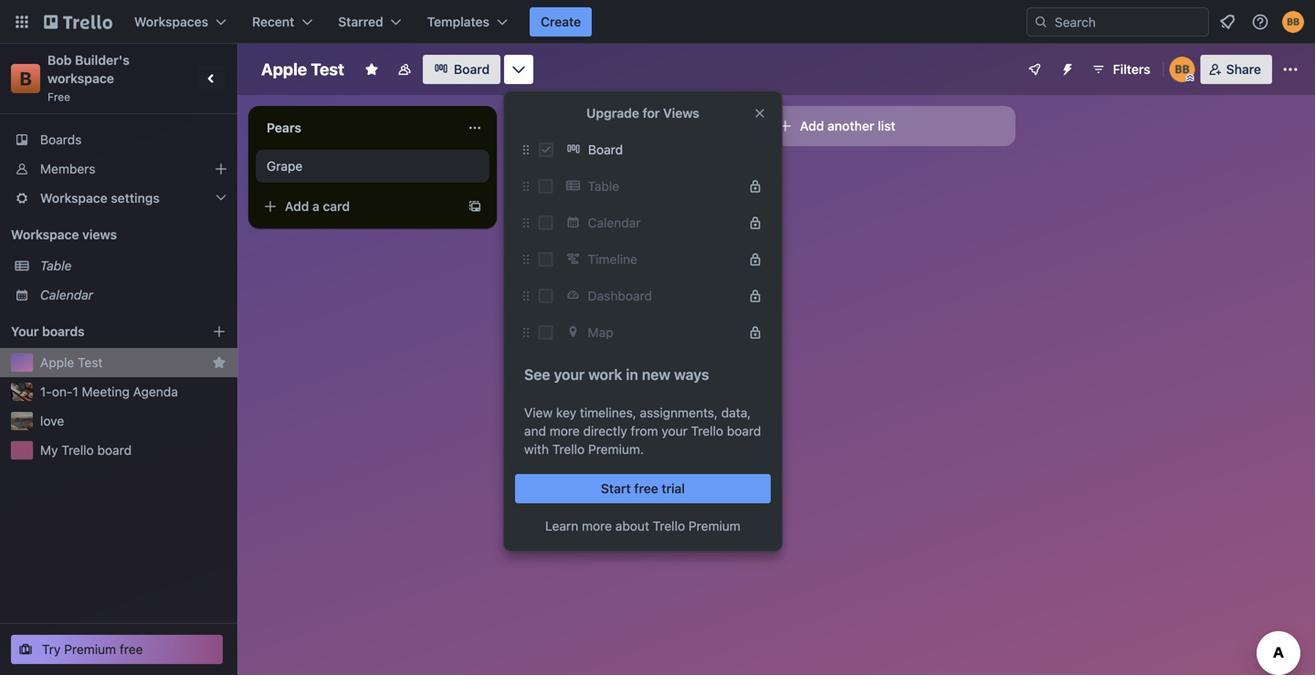 Task type: describe. For each thing, give the bounding box(es) containing it.
builder's
[[75, 53, 130, 68]]

agenda
[[133, 384, 178, 399]]

views
[[82, 227, 117, 242]]

board for the bottommost board link
[[588, 142, 623, 157]]

start
[[601, 481, 631, 496]]

try premium free
[[42, 642, 143, 657]]

start free trial
[[601, 481, 685, 496]]

workspace settings button
[[0, 184, 238, 213]]

add another list button
[[768, 106, 1016, 146]]

1 add a card button from the left
[[256, 192, 461, 221]]

1 grape link from the left
[[267, 157, 479, 175]]

templates
[[427, 14, 490, 29]]

2 card from the left
[[583, 199, 610, 214]]

b link
[[11, 64, 40, 93]]

love link
[[40, 412, 227, 430]]

members link
[[0, 154, 238, 184]]

your
[[11, 324, 39, 339]]

1 card from the left
[[323, 199, 350, 214]]

recent
[[252, 14, 295, 29]]

starred button
[[327, 7, 413, 37]]

1 vertical spatial board link
[[561, 135, 771, 164]]

1 vertical spatial test
[[78, 355, 103, 370]]

try premium free button
[[11, 635, 223, 664]]

love
[[40, 413, 64, 429]]

see your work in new ways
[[525, 366, 710, 383]]

0 horizontal spatial apple test
[[40, 355, 103, 370]]

apple test inside board name text field
[[261, 59, 344, 79]]

workspace
[[48, 71, 114, 86]]

more inside view key timelines, assignments, data, and more directly from your trello board with trello premium.
[[550, 424, 580, 439]]

0 horizontal spatial board link
[[423, 55, 501, 84]]

pears
[[267, 120, 302, 135]]

trello right my
[[62, 443, 94, 458]]

test inside board name text field
[[311, 59, 344, 79]]

0 vertical spatial free
[[634, 481, 659, 496]]

create button
[[530, 7, 592, 37]]

1 vertical spatial bob builder (bobbuilder40) image
[[1170, 57, 1196, 82]]

apple inside board name text field
[[261, 59, 307, 79]]

new
[[642, 366, 671, 383]]

workspace views
[[11, 227, 117, 242]]

share button
[[1201, 55, 1273, 84]]

bob builder's workspace free
[[48, 53, 133, 103]]

directly
[[584, 424, 628, 439]]

workspace for workspace views
[[11, 227, 79, 242]]

1-
[[40, 384, 52, 399]]

free
[[48, 90, 70, 103]]

board for the leftmost board link
[[454, 62, 490, 77]]

star or unstar board image
[[365, 62, 379, 77]]

open information menu image
[[1252, 13, 1270, 31]]

1 horizontal spatial calendar
[[588, 215, 641, 230]]

data,
[[722, 405, 751, 420]]

recent button
[[241, 7, 324, 37]]

ways
[[674, 366, 710, 383]]

add inside button
[[800, 118, 825, 133]]

create
[[541, 14, 581, 29]]

automation image
[[1053, 55, 1079, 80]]

1 vertical spatial more
[[582, 519, 612, 534]]

2 a from the left
[[572, 199, 579, 214]]

2 add a card from the left
[[545, 199, 610, 214]]

try
[[42, 642, 61, 657]]

1 a from the left
[[313, 199, 320, 214]]

close popover image
[[753, 106, 768, 121]]

about
[[616, 519, 650, 534]]

in
[[626, 366, 639, 383]]

trello down assignments,
[[691, 424, 724, 439]]

start free trial link
[[515, 474, 771, 503]]

add another list
[[800, 118, 896, 133]]

workspace settings
[[40, 191, 160, 206]]

learn
[[546, 519, 579, 534]]

board inside view key timelines, assignments, data, and more directly from your trello board with trello premium.
[[727, 424, 762, 439]]

1
[[73, 384, 78, 399]]

trial
[[662, 481, 685, 496]]



Task type: vqa. For each thing, say whether or not it's contained in the screenshot.
the "Star important boards to access them quickly and easily."
no



Task type: locate. For each thing, give the bounding box(es) containing it.
1 horizontal spatial board
[[727, 424, 762, 439]]

show menu image
[[1282, 60, 1300, 79]]

calendar up boards
[[40, 287, 93, 302]]

bob builder (bobbuilder40) image right the filters
[[1170, 57, 1196, 82]]

apple test up 1
[[40, 355, 103, 370]]

0 vertical spatial bob builder (bobbuilder40) image
[[1283, 11, 1305, 33]]

premium
[[689, 519, 741, 534], [64, 642, 116, 657]]

0 horizontal spatial board
[[97, 443, 132, 458]]

back to home image
[[44, 7, 112, 37]]

1 horizontal spatial board link
[[561, 135, 771, 164]]

on-
[[52, 384, 73, 399]]

card up 'timeline'
[[583, 199, 610, 214]]

your inside view key timelines, assignments, data, and more directly from your trello board with trello premium.
[[662, 424, 688, 439]]

1-on-1 meeting agenda
[[40, 384, 178, 399]]

board link down templates dropdown button
[[423, 55, 501, 84]]

workspace for workspace settings
[[40, 191, 108, 206]]

learn more about trello premium link
[[546, 517, 741, 535]]

test down your boards with 4 items element
[[78, 355, 103, 370]]

0 vertical spatial calendar
[[588, 215, 641, 230]]

0 notifications image
[[1217, 11, 1239, 33]]

1 vertical spatial premium
[[64, 642, 116, 657]]

1 horizontal spatial more
[[582, 519, 612, 534]]

settings
[[111, 191, 160, 206]]

workspaces button
[[123, 7, 238, 37]]

trello
[[691, 424, 724, 439], [553, 442, 585, 457], [62, 443, 94, 458], [653, 519, 685, 534]]

0 vertical spatial your
[[554, 366, 585, 383]]

0 vertical spatial board
[[727, 424, 762, 439]]

1 vertical spatial board
[[97, 443, 132, 458]]

boards
[[40, 132, 82, 147]]

add a card button
[[256, 192, 461, 221], [515, 192, 720, 221]]

map
[[588, 325, 614, 340]]

another
[[828, 118, 875, 133]]

add a card button down pears "text field"
[[256, 192, 461, 221]]

0 horizontal spatial apple
[[40, 355, 74, 370]]

0 vertical spatial board
[[454, 62, 490, 77]]

Search field
[[1049, 8, 1209, 36]]

b
[[20, 68, 32, 89]]

learn more about trello premium
[[546, 519, 741, 534]]

0 horizontal spatial your
[[554, 366, 585, 383]]

dashboard
[[588, 288, 652, 303]]

0 vertical spatial table
[[588, 179, 620, 194]]

your right see
[[554, 366, 585, 383]]

premium right try in the bottom left of the page
[[64, 642, 116, 657]]

your boards
[[11, 324, 85, 339]]

share
[[1227, 62, 1262, 77]]

starred icon image
[[212, 355, 227, 370]]

card
[[323, 199, 350, 214], [583, 199, 610, 214]]

my trello board link
[[40, 441, 227, 460]]

add left another in the top of the page
[[800, 118, 825, 133]]

2 horizontal spatial add
[[800, 118, 825, 133]]

1 vertical spatial board
[[588, 142, 623, 157]]

1 horizontal spatial bob builder (bobbuilder40) image
[[1283, 11, 1305, 33]]

1 horizontal spatial grape
[[526, 159, 562, 174]]

apple up on-
[[40, 355, 74, 370]]

2 grape from the left
[[526, 159, 562, 174]]

Pears text field
[[256, 113, 457, 143]]

1 horizontal spatial grape link
[[526, 157, 738, 175]]

free right try in the bottom left of the page
[[120, 642, 143, 657]]

grape
[[267, 159, 303, 174], [526, 159, 562, 174]]

search image
[[1034, 15, 1049, 29]]

test
[[311, 59, 344, 79], [78, 355, 103, 370]]

free left trial
[[634, 481, 659, 496]]

workspace
[[40, 191, 108, 206], [11, 227, 79, 242]]

0 horizontal spatial card
[[323, 199, 350, 214]]

1 horizontal spatial table
[[588, 179, 620, 194]]

timeline
[[588, 252, 638, 267]]

add a card
[[285, 199, 350, 214], [545, 199, 610, 214]]

add a card down pears
[[285, 199, 350, 214]]

board link down the for
[[561, 135, 771, 164]]

assignments,
[[640, 405, 718, 420]]

0 horizontal spatial add
[[285, 199, 309, 214]]

0 horizontal spatial calendar
[[40, 287, 93, 302]]

add a card up 'timeline'
[[545, 199, 610, 214]]

board
[[727, 424, 762, 439], [97, 443, 132, 458]]

upgrade
[[587, 106, 640, 121]]

apple
[[261, 59, 307, 79], [40, 355, 74, 370]]

meeting
[[82, 384, 130, 399]]

view key timelines, assignments, data, and more directly from your trello board with trello premium.
[[525, 405, 762, 457]]

1 horizontal spatial add a card button
[[515, 192, 720, 221]]

starred
[[338, 14, 384, 29]]

trello right the with
[[553, 442, 585, 457]]

filters
[[1114, 62, 1151, 77]]

and
[[525, 424, 546, 439]]

add a card button up 'timeline'
[[515, 192, 720, 221]]

free inside button
[[120, 642, 143, 657]]

0 horizontal spatial bob builder (bobbuilder40) image
[[1170, 57, 1196, 82]]

customize views image
[[510, 60, 528, 79]]

workspace inside popup button
[[40, 191, 108, 206]]

bob
[[48, 53, 72, 68]]

0 horizontal spatial add a card
[[285, 199, 350, 214]]

1 vertical spatial your
[[662, 424, 688, 439]]

board
[[454, 62, 490, 77], [588, 142, 623, 157]]

0 vertical spatial test
[[311, 59, 344, 79]]

grape link
[[267, 157, 479, 175], [526, 157, 738, 175]]

premium.
[[588, 442, 644, 457]]

board link
[[423, 55, 501, 84], [561, 135, 771, 164]]

work
[[589, 366, 623, 383]]

view
[[525, 405, 553, 420]]

1 grape from the left
[[267, 159, 303, 174]]

apple test
[[261, 59, 344, 79], [40, 355, 103, 370]]

calendar up 'timeline'
[[588, 215, 641, 230]]

grape for 1st the grape link from left
[[267, 159, 303, 174]]

0 horizontal spatial free
[[120, 642, 143, 657]]

views
[[663, 106, 700, 121]]

1 horizontal spatial add
[[545, 199, 569, 214]]

with
[[525, 442, 549, 457]]

create from template… image
[[468, 199, 482, 214]]

1 vertical spatial calendar
[[40, 287, 93, 302]]

grape for first the grape link from the right
[[526, 159, 562, 174]]

bob builder's workspace link
[[48, 53, 133, 86]]

calendar
[[588, 215, 641, 230], [40, 287, 93, 302]]

timelines,
[[580, 405, 637, 420]]

grape link down upgrade for views on the top of the page
[[526, 157, 738, 175]]

bob builder (bobbuilder40) image
[[1283, 11, 1305, 33], [1170, 57, 1196, 82]]

my trello board
[[40, 443, 132, 458]]

apple down recent popup button
[[261, 59, 307, 79]]

table up 'timeline'
[[588, 179, 620, 194]]

Board name text field
[[252, 55, 354, 84]]

add down pears
[[285, 199, 309, 214]]

premium down start free trial link
[[689, 519, 741, 534]]

key
[[556, 405, 577, 420]]

0 vertical spatial more
[[550, 424, 580, 439]]

1 vertical spatial free
[[120, 642, 143, 657]]

free
[[634, 481, 659, 496], [120, 642, 143, 657]]

this member is an admin of this board. image
[[1187, 74, 1195, 82]]

calendar inside calendar link
[[40, 287, 93, 302]]

boards link
[[0, 125, 238, 154]]

card down pears "text field"
[[323, 199, 350, 214]]

0 horizontal spatial premium
[[64, 642, 116, 657]]

2 grape link from the left
[[526, 157, 738, 175]]

0 horizontal spatial grape
[[267, 159, 303, 174]]

1 horizontal spatial test
[[311, 59, 344, 79]]

1 horizontal spatial card
[[583, 199, 610, 214]]

1-on-1 meeting agenda link
[[40, 383, 227, 401]]

board down data,
[[727, 424, 762, 439]]

list
[[878, 118, 896, 133]]

0 horizontal spatial more
[[550, 424, 580, 439]]

1 vertical spatial apple
[[40, 355, 74, 370]]

bob builder (bobbuilder40) image inside primary element
[[1283, 11, 1305, 33]]

0 horizontal spatial a
[[313, 199, 320, 214]]

0 horizontal spatial grape link
[[267, 157, 479, 175]]

more down the key
[[550, 424, 580, 439]]

1 horizontal spatial your
[[662, 424, 688, 439]]

your down assignments,
[[662, 424, 688, 439]]

boards
[[42, 324, 85, 339]]

1 horizontal spatial free
[[634, 481, 659, 496]]

for
[[643, 106, 660, 121]]

add board image
[[212, 324, 227, 339]]

board left customize views "icon"
[[454, 62, 490, 77]]

1 vertical spatial apple test
[[40, 355, 103, 370]]

members
[[40, 161, 95, 176]]

upgrade for views
[[587, 106, 700, 121]]

calendar link
[[40, 286, 227, 304]]

1 vertical spatial table
[[40, 258, 72, 273]]

apple test down recent popup button
[[261, 59, 344, 79]]

0 vertical spatial workspace
[[40, 191, 108, 206]]

table link
[[40, 257, 227, 275]]

filters button
[[1086, 55, 1157, 84]]

my
[[40, 443, 58, 458]]

add right the create from template… image
[[545, 199, 569, 214]]

trello right about
[[653, 519, 685, 534]]

1 horizontal spatial board
[[588, 142, 623, 157]]

grape link down pears "text field"
[[267, 157, 479, 175]]

workspace visible image
[[397, 62, 412, 77]]

0 horizontal spatial add a card button
[[256, 192, 461, 221]]

test left star or unstar board icon
[[311, 59, 344, 79]]

0 vertical spatial board link
[[423, 55, 501, 84]]

board down upgrade
[[588, 142, 623, 157]]

board down love link
[[97, 443, 132, 458]]

1 horizontal spatial apple test
[[261, 59, 344, 79]]

0 vertical spatial apple
[[261, 59, 307, 79]]

more right learn
[[582, 519, 612, 534]]

0 horizontal spatial board
[[454, 62, 490, 77]]

1 horizontal spatial a
[[572, 199, 579, 214]]

workspace navigation collapse icon image
[[199, 66, 225, 91]]

1 horizontal spatial premium
[[689, 519, 741, 534]]

table
[[588, 179, 620, 194], [40, 258, 72, 273]]

workspace left views
[[11, 227, 79, 242]]

table down workspace views
[[40, 258, 72, 273]]

templates button
[[416, 7, 519, 37]]

0 vertical spatial premium
[[689, 519, 741, 534]]

power ups image
[[1028, 62, 1042, 77]]

0 horizontal spatial test
[[78, 355, 103, 370]]

1 horizontal spatial add a card
[[545, 199, 610, 214]]

workspace down members
[[40, 191, 108, 206]]

from
[[631, 424, 658, 439]]

workspaces
[[134, 14, 208, 29]]

your
[[554, 366, 585, 383], [662, 424, 688, 439]]

more
[[550, 424, 580, 439], [582, 519, 612, 534]]

premium inside button
[[64, 642, 116, 657]]

0 horizontal spatial table
[[40, 258, 72, 273]]

your boards with 4 items element
[[11, 321, 185, 343]]

switch to… image
[[13, 13, 31, 31]]

2 add a card button from the left
[[515, 192, 720, 221]]

apple test link
[[40, 354, 205, 372]]

a
[[313, 199, 320, 214], [572, 199, 579, 214]]

bob builder (bobbuilder40) image right open information menu image
[[1283, 11, 1305, 33]]

primary element
[[0, 0, 1316, 44]]

1 horizontal spatial apple
[[261, 59, 307, 79]]

1 add a card from the left
[[285, 199, 350, 214]]

add
[[800, 118, 825, 133], [285, 199, 309, 214], [545, 199, 569, 214]]

1 vertical spatial workspace
[[11, 227, 79, 242]]

see
[[525, 366, 551, 383]]

0 vertical spatial apple test
[[261, 59, 344, 79]]



